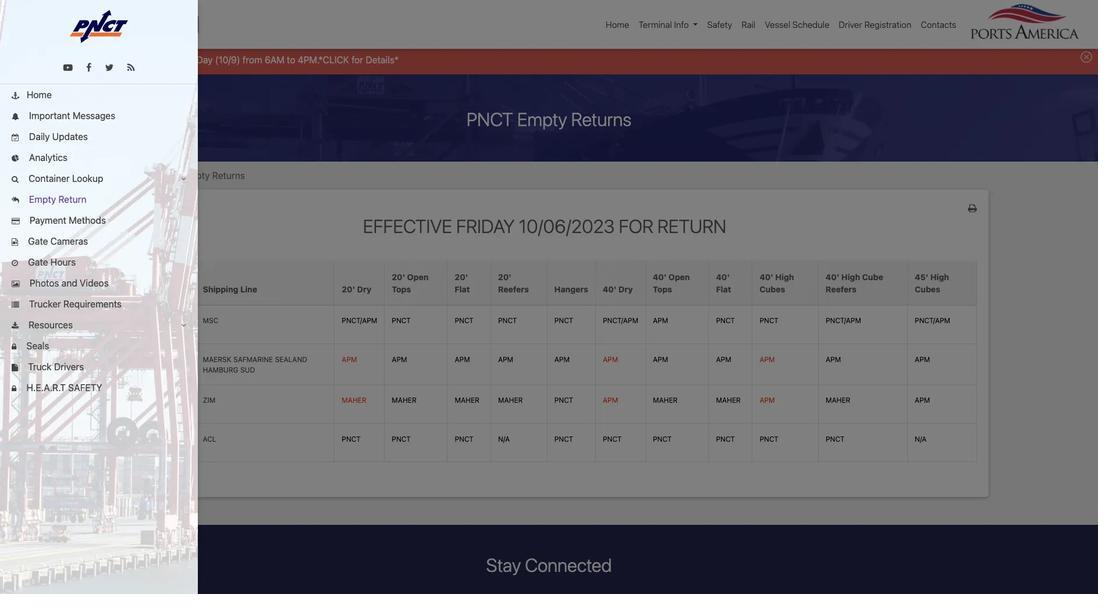 Task type: vqa. For each thing, say whether or not it's contained in the screenshot.
Quick Links link
no



Task type: describe. For each thing, give the bounding box(es) containing it.
open
[[115, 54, 136, 65]]

high for 45' high cubes
[[931, 272, 950, 282]]

open for 40' open tops
[[669, 272, 690, 282]]

h.e.a.r.t safety link
[[0, 378, 198, 399]]

and
[[62, 278, 77, 289]]

to
[[287, 54, 295, 65]]

45' high cubes
[[915, 272, 950, 294]]

registration
[[865, 19, 912, 30]]

7 maher from the left
[[826, 397, 851, 405]]

will
[[86, 54, 99, 65]]

2 horizontal spatial home
[[606, 19, 629, 30]]

lookup
[[72, 173, 103, 184]]

clock o image
[[12, 260, 18, 268]]

trucker
[[29, 299, 61, 310]]

reply all image
[[12, 197, 19, 205]]

resources link
[[0, 315, 198, 336]]

dry for 40' dry
[[619, 284, 633, 294]]

close image
[[1081, 51, 1093, 63]]

2 n/a from the left
[[915, 435, 927, 444]]

zim
[[203, 397, 215, 405]]

photos
[[30, 278, 59, 289]]

analytics link
[[0, 147, 198, 168]]

videos
[[80, 278, 109, 289]]

safmarine
[[233, 355, 273, 364]]

tops for 40'
[[653, 284, 672, 294]]

messages
[[73, 111, 115, 121]]

analytics
[[27, 153, 68, 163]]

sud
[[240, 366, 255, 375]]

safety
[[68, 383, 102, 394]]

rss image
[[127, 63, 135, 72]]

shipping
[[203, 284, 238, 294]]

h.e.a.r.t safety
[[24, 383, 102, 394]]

facebook image
[[86, 63, 91, 72]]

pnct will be open on columbus day (10/9) from 6am to 4pm.*click for details* alert
[[0, 43, 1098, 74]]

effective friday 10/06/2023 for return
[[363, 215, 727, 237]]

daily
[[29, 132, 50, 142]]

effective
[[363, 215, 452, 237]]

truck drivers link
[[0, 357, 198, 378]]

1 maher from the left
[[342, 397, 367, 405]]

20' for 20' reefers
[[498, 272, 512, 282]]

list image
[[12, 302, 19, 310]]

contacts link
[[916, 13, 961, 36]]

lock image for h.e.a.r.t safety
[[12, 386, 16, 393]]

20' for 20' open tops
[[392, 272, 405, 282]]

important
[[29, 111, 70, 121]]

2 horizontal spatial empty
[[517, 108, 567, 130]]

important messages link
[[0, 105, 198, 126]]

40' high cube reefers
[[826, 272, 884, 294]]

schedule
[[793, 19, 830, 30]]

on
[[138, 54, 149, 65]]

high for 40' high cube reefers
[[842, 272, 860, 282]]

pnct will be open on columbus day (10/9) from 6am to 4pm.*click for details*
[[59, 54, 399, 65]]

cubes for 40'
[[760, 284, 785, 294]]

angle down image
[[181, 322, 186, 330]]

acl
[[203, 435, 216, 444]]

gate hours
[[26, 257, 76, 268]]

driver registration
[[839, 19, 912, 30]]

updates
[[52, 132, 88, 142]]

credit card image
[[12, 218, 20, 226]]

3 pnct/apm from the left
[[826, 317, 862, 326]]

rail
[[742, 19, 756, 30]]

20' open tops
[[392, 272, 429, 294]]

gate cameras link
[[0, 231, 198, 252]]

sealand
[[275, 355, 307, 364]]

file image
[[12, 365, 18, 372]]

pie chart image
[[12, 155, 19, 163]]

40' dry
[[603, 284, 633, 294]]

dry for 20' dry
[[357, 284, 372, 294]]

flat for 40' flat
[[716, 284, 731, 294]]

gate for gate cameras
[[28, 236, 48, 247]]

anchor image
[[12, 93, 19, 100]]

print image
[[968, 204, 977, 213]]

rail link
[[737, 13, 760, 36]]

40' for 40' open tops
[[653, 272, 667, 282]]

details*
[[366, 54, 399, 65]]

5 maher from the left
[[653, 397, 678, 405]]

6am
[[265, 54, 285, 65]]

40' high cubes
[[760, 272, 794, 294]]

line
[[240, 284, 257, 294]]

stay
[[486, 555, 521, 577]]

search image
[[12, 176, 19, 184]]

truck
[[28, 362, 52, 373]]

45'
[[915, 272, 929, 282]]

container lookup link
[[0, 168, 198, 189]]

home link for the safety link
[[601, 13, 634, 36]]

vessel schedule link
[[760, 13, 834, 36]]

return
[[58, 194, 86, 205]]

from
[[243, 54, 262, 65]]

20' flat
[[455, 272, 470, 294]]

photo image
[[12, 281, 20, 289]]

columbus
[[151, 54, 194, 65]]

photos and videos
[[27, 278, 109, 289]]

40' open tops
[[653, 272, 690, 294]]

angle down image
[[181, 176, 186, 183]]

2 vertical spatial empty
[[29, 194, 56, 205]]

40' for 40' high cubes
[[760, 272, 774, 282]]

drivers
[[54, 362, 84, 373]]

20' for 20' dry
[[342, 284, 355, 294]]

methods
[[69, 215, 106, 226]]



Task type: locate. For each thing, give the bounding box(es) containing it.
1 reefers from the left
[[498, 284, 529, 294]]

return
[[658, 215, 727, 237]]

high for 40' high cubes
[[776, 272, 794, 282]]

1 vertical spatial gate
[[28, 257, 48, 268]]

for
[[352, 54, 363, 65]]

pnct empty returns
[[467, 108, 632, 130], [156, 170, 245, 181]]

0 horizontal spatial returns
[[212, 170, 245, 181]]

lock image inside the seals link
[[12, 344, 16, 351]]

3 high from the left
[[931, 272, 950, 282]]

high inside 40' high cube reefers
[[842, 272, 860, 282]]

payment methods
[[27, 215, 106, 226]]

40' right 40' open tops
[[716, 272, 730, 282]]

40' for 40' flat
[[716, 272, 730, 282]]

shipping line
[[203, 284, 257, 294]]

dry left the 20' open tops
[[357, 284, 372, 294]]

1 high from the left
[[776, 272, 794, 282]]

photos and videos link
[[0, 273, 198, 294]]

high
[[776, 272, 794, 282], [842, 272, 860, 282], [931, 272, 950, 282]]

1 horizontal spatial cubes
[[915, 284, 941, 294]]

1 gate from the top
[[28, 236, 48, 247]]

lock image down file image
[[12, 386, 16, 393]]

daily updates
[[27, 132, 88, 142]]

1 pnct/apm from the left
[[342, 317, 377, 326]]

bell image
[[12, 114, 19, 121]]

open
[[407, 272, 429, 282], [669, 272, 690, 282]]

flat
[[455, 284, 470, 294], [716, 284, 731, 294]]

open inside 40' open tops
[[669, 272, 690, 282]]

vessel
[[765, 19, 791, 30]]

important messages
[[27, 111, 115, 121]]

open inside the 20' open tops
[[407, 272, 429, 282]]

open left 20' flat
[[407, 272, 429, 282]]

1 horizontal spatial n/a
[[915, 435, 927, 444]]

1 dry from the left
[[357, 284, 372, 294]]

pnct will be open on columbus day (10/9) from 6am to 4pm.*click for details* link
[[59, 53, 399, 67]]

2 reefers from the left
[[826, 284, 857, 294]]

pnct
[[59, 54, 83, 65], [467, 108, 513, 130], [156, 170, 181, 181], [392, 317, 411, 326], [455, 317, 474, 326], [498, 317, 517, 326], [555, 317, 573, 326], [716, 317, 735, 326], [760, 317, 779, 326], [555, 397, 573, 405], [342, 435, 361, 444], [392, 435, 411, 444], [455, 435, 474, 444], [555, 435, 573, 444], [603, 435, 622, 444], [653, 435, 672, 444], [716, 435, 735, 444], [760, 435, 779, 444], [826, 435, 845, 444]]

returns
[[571, 108, 632, 130], [212, 170, 245, 181]]

0 horizontal spatial tops
[[392, 284, 411, 294]]

dry
[[357, 284, 372, 294], [619, 284, 633, 294]]

gate hours link
[[0, 252, 198, 273]]

(10/9)
[[215, 54, 240, 65]]

empty
[[517, 108, 567, 130], [183, 170, 210, 181], [29, 194, 56, 205]]

reefers inside 40' high cube reefers
[[826, 284, 857, 294]]

20' inside the 20' open tops
[[392, 272, 405, 282]]

0 horizontal spatial flat
[[455, 284, 470, 294]]

20' for 20' flat
[[455, 272, 468, 282]]

trucker requirements
[[27, 299, 122, 310]]

pnct/apm down 45' high cubes
[[915, 317, 951, 326]]

dry left 40' open tops
[[619, 284, 633, 294]]

2 pnct/apm from the left
[[603, 317, 639, 326]]

2 gate from the top
[[28, 257, 48, 268]]

high inside 40' high cubes
[[776, 272, 794, 282]]

lock image up file image
[[12, 344, 16, 351]]

0 horizontal spatial reefers
[[498, 284, 529, 294]]

hamburg
[[203, 366, 238, 375]]

20' inside 20' flat
[[455, 272, 468, 282]]

empty return link
[[0, 189, 198, 210]]

0 horizontal spatial n/a
[[498, 435, 510, 444]]

trucker requirements link
[[0, 294, 198, 315]]

lock image for seals
[[12, 344, 16, 351]]

0 horizontal spatial open
[[407, 272, 429, 282]]

home
[[606, 19, 629, 30], [27, 90, 52, 100], [119, 170, 144, 181]]

lock image inside h.e.a.r.t safety link
[[12, 386, 16, 393]]

pnct/apm down 40' high cube reefers
[[826, 317, 862, 326]]

6 maher from the left
[[716, 397, 741, 405]]

20'
[[392, 272, 405, 282], [455, 272, 468, 282], [498, 272, 512, 282], [342, 284, 355, 294]]

40'
[[653, 272, 667, 282], [716, 272, 730, 282], [760, 272, 774, 282], [826, 272, 840, 282], [603, 284, 617, 294]]

0 vertical spatial lock image
[[12, 344, 16, 351]]

safety
[[707, 19, 732, 30]]

0 horizontal spatial empty
[[29, 194, 56, 205]]

1 horizontal spatial high
[[842, 272, 860, 282]]

40' inside 40' flat
[[716, 272, 730, 282]]

10/06/2023
[[519, 215, 615, 237]]

1 horizontal spatial dry
[[619, 284, 633, 294]]

2 lock image from the top
[[12, 386, 16, 393]]

2 maher from the left
[[392, 397, 417, 405]]

container lookup
[[26, 173, 103, 184]]

1 n/a from the left
[[498, 435, 510, 444]]

40' left cube
[[826, 272, 840, 282]]

hangers
[[555, 284, 588, 294]]

40' inside 40' high cube reefers
[[826, 272, 840, 282]]

1 horizontal spatial returns
[[571, 108, 632, 130]]

pnct/apm
[[342, 317, 377, 326], [603, 317, 639, 326], [826, 317, 862, 326], [915, 317, 951, 326]]

gate down payment
[[28, 236, 48, 247]]

tops inside 40' open tops
[[653, 284, 672, 294]]

hours
[[50, 257, 76, 268]]

pnct/apm down 40' dry
[[603, 317, 639, 326]]

2 horizontal spatial high
[[931, 272, 950, 282]]

2 cubes from the left
[[915, 284, 941, 294]]

n/a
[[498, 435, 510, 444], [915, 435, 927, 444]]

0 horizontal spatial dry
[[357, 284, 372, 294]]

payment
[[30, 215, 66, 226]]

high inside 45' high cubes
[[931, 272, 950, 282]]

40' right hangers
[[603, 284, 617, 294]]

40' for 40' dry
[[603, 284, 617, 294]]

1 vertical spatial home
[[27, 90, 52, 100]]

for
[[619, 215, 654, 237]]

1 vertical spatial empty
[[183, 170, 210, 181]]

20' reefers
[[498, 272, 529, 294]]

container
[[29, 173, 70, 184]]

1 horizontal spatial open
[[669, 272, 690, 282]]

0 horizontal spatial high
[[776, 272, 794, 282]]

download image
[[12, 323, 19, 331]]

pnct/apm down 20' dry
[[342, 317, 377, 326]]

truck drivers
[[26, 362, 84, 373]]

friday
[[456, 215, 515, 237]]

gate
[[28, 236, 48, 247], [28, 257, 48, 268]]

40' for 40' high cube reefers
[[826, 272, 840, 282]]

1 horizontal spatial pnct empty returns
[[467, 108, 632, 130]]

gate for gate hours
[[28, 257, 48, 268]]

20' inside 20' reefers
[[498, 272, 512, 282]]

1 lock image from the top
[[12, 344, 16, 351]]

4pm.*click
[[298, 54, 349, 65]]

seals link
[[0, 336, 198, 357]]

tops right 40' dry
[[653, 284, 672, 294]]

lock image
[[12, 344, 16, 351], [12, 386, 16, 393]]

be
[[102, 54, 112, 65]]

file movie o image
[[12, 239, 18, 247]]

h.e.a.r.t
[[26, 383, 66, 394]]

tops for 20'
[[392, 284, 411, 294]]

40' inside 40' high cubes
[[760, 272, 774, 282]]

tops
[[392, 284, 411, 294], [653, 284, 672, 294]]

home link for daily updates link
[[0, 84, 198, 105]]

2 vertical spatial home link
[[119, 170, 144, 181]]

flat left 20' reefers
[[455, 284, 470, 294]]

1 cubes from the left
[[760, 284, 785, 294]]

1 open from the left
[[407, 272, 429, 282]]

1 vertical spatial lock image
[[12, 386, 16, 393]]

1 vertical spatial home link
[[0, 84, 198, 105]]

2 vertical spatial home
[[119, 170, 144, 181]]

0 horizontal spatial cubes
[[760, 284, 785, 294]]

cube
[[863, 272, 884, 282]]

pnct inside pnct will be open on columbus day (10/9) from 6am to 4pm.*click for details* link
[[59, 54, 83, 65]]

1 horizontal spatial tops
[[653, 284, 672, 294]]

flat right 40' open tops
[[716, 284, 731, 294]]

1 vertical spatial pnct empty returns
[[156, 170, 245, 181]]

cubes inside 45' high cubes
[[915, 284, 941, 294]]

maher
[[342, 397, 367, 405], [392, 397, 417, 405], [455, 397, 480, 405], [498, 397, 523, 405], [653, 397, 678, 405], [716, 397, 741, 405], [826, 397, 851, 405]]

connected
[[525, 555, 612, 577]]

0 vertical spatial home link
[[601, 13, 634, 36]]

0 vertical spatial returns
[[571, 108, 632, 130]]

cubes down the '45'' on the top right
[[915, 284, 941, 294]]

flat for 20' flat
[[455, 284, 470, 294]]

1 horizontal spatial reefers
[[826, 284, 857, 294]]

40' right 40' flat
[[760, 272, 774, 282]]

open for 20' open tops
[[407, 272, 429, 282]]

cubes
[[760, 284, 785, 294], [915, 284, 941, 294]]

reefers
[[498, 284, 529, 294], [826, 284, 857, 294]]

40' inside 40' open tops
[[653, 272, 667, 282]]

2 tops from the left
[[653, 284, 672, 294]]

cubes inside 40' high cubes
[[760, 284, 785, 294]]

resources
[[26, 320, 73, 331]]

40' flat
[[716, 272, 731, 294]]

0 vertical spatial empty
[[517, 108, 567, 130]]

0 horizontal spatial pnct empty returns
[[156, 170, 245, 181]]

3 maher from the left
[[455, 397, 480, 405]]

open left 40' flat
[[669, 272, 690, 282]]

tops right 20' dry
[[392, 284, 411, 294]]

daily updates link
[[0, 126, 198, 147]]

driver
[[839, 19, 863, 30]]

0 vertical spatial pnct empty returns
[[467, 108, 632, 130]]

cameras
[[50, 236, 88, 247]]

requirements
[[63, 299, 122, 310]]

gate cameras
[[26, 236, 88, 247]]

gate up photos
[[28, 257, 48, 268]]

driver registration link
[[834, 13, 916, 36]]

twitter image
[[105, 63, 114, 72]]

calendar check o image
[[12, 134, 19, 142]]

1 horizontal spatial home
[[119, 170, 144, 181]]

2 dry from the left
[[619, 284, 633, 294]]

0 horizontal spatial home
[[27, 90, 52, 100]]

1 horizontal spatial empty
[[183, 170, 210, 181]]

1 tops from the left
[[392, 284, 411, 294]]

4 pnct/apm from the left
[[915, 317, 951, 326]]

1 horizontal spatial flat
[[716, 284, 731, 294]]

tops inside the 20' open tops
[[392, 284, 411, 294]]

cubes right 40' flat
[[760, 284, 785, 294]]

stay connected
[[486, 555, 612, 577]]

empty return
[[27, 194, 86, 205]]

1 flat from the left
[[455, 284, 470, 294]]

2 flat from the left
[[716, 284, 731, 294]]

4 maher from the left
[[498, 397, 523, 405]]

vessel schedule
[[765, 19, 830, 30]]

40' down for
[[653, 272, 667, 282]]

20' dry
[[342, 284, 372, 294]]

0 vertical spatial home
[[606, 19, 629, 30]]

2 high from the left
[[842, 272, 860, 282]]

cubes for 45'
[[915, 284, 941, 294]]

2 open from the left
[[669, 272, 690, 282]]

1 vertical spatial returns
[[212, 170, 245, 181]]

0 vertical spatial gate
[[28, 236, 48, 247]]

safety link
[[703, 13, 737, 36]]

youtube play image
[[63, 63, 73, 72]]



